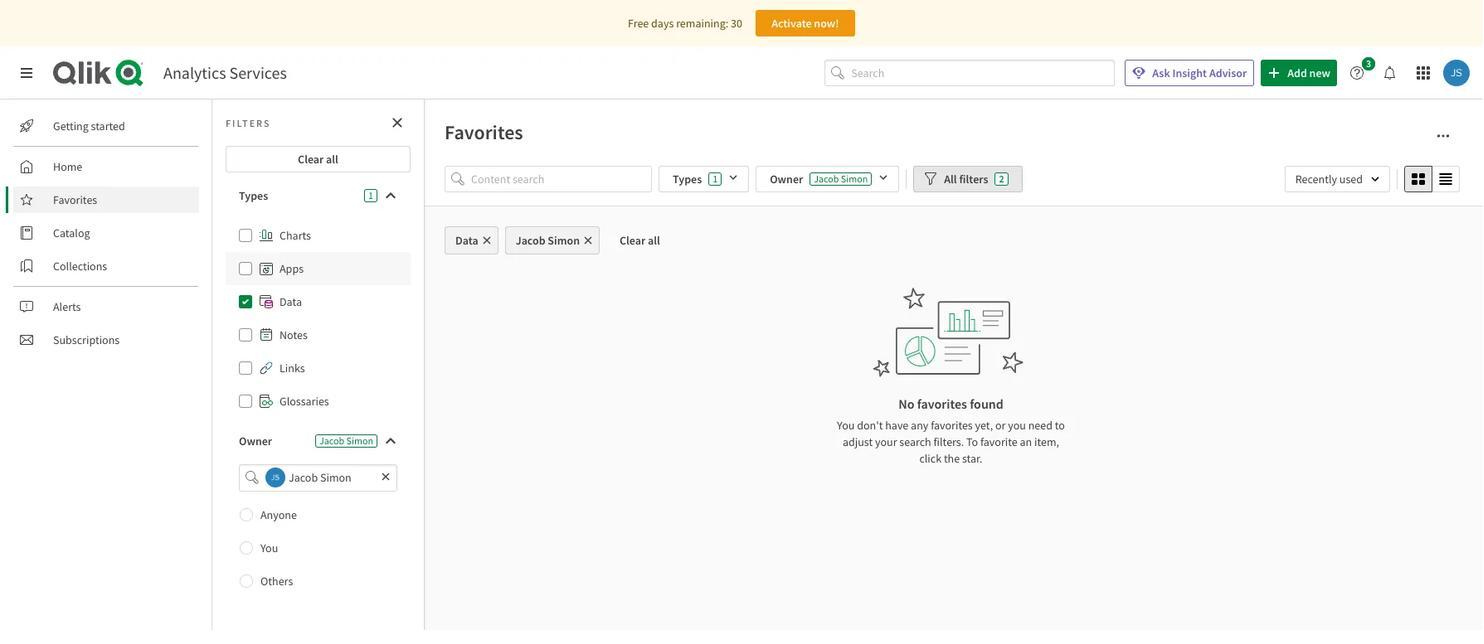 Task type: describe. For each thing, give the bounding box(es) containing it.
any
[[911, 418, 929, 433]]

clear for the topmost the clear all button
[[298, 152, 324, 167]]

avatar image
[[266, 468, 286, 488]]

anyone
[[261, 508, 297, 523]]

jacob inside jacob simon button
[[516, 233, 546, 248]]

data button
[[445, 227, 499, 255]]

0 horizontal spatial owner
[[239, 434, 272, 449]]

jacob simon inside filters region
[[814, 173, 868, 185]]

close sidebar menu image
[[20, 66, 33, 80]]

getting started link
[[13, 113, 199, 139]]

filters
[[960, 172, 989, 187]]

Search text field
[[852, 59, 1116, 87]]

click
[[920, 451, 942, 466]]

have
[[886, 418, 909, 433]]

advisor
[[1210, 66, 1248, 81]]

1 inside filters region
[[713, 173, 718, 185]]

favorites link
[[13, 187, 199, 213]]

getting
[[53, 119, 89, 134]]

switch view group
[[1405, 166, 1461, 193]]

searchbar element
[[825, 59, 1116, 87]]

all filters
[[945, 172, 989, 187]]

you inside no favorites found you don't have any favorites yet, or you need to adjust your search filters. to favorite an item, click the star.
[[837, 418, 855, 433]]

to
[[1056, 418, 1066, 433]]

add new button
[[1262, 60, 1338, 86]]

no
[[899, 396, 915, 412]]

filters.
[[934, 435, 965, 450]]

2 vertical spatial jacob
[[320, 435, 345, 447]]

charts
[[280, 228, 311, 243]]

links
[[280, 361, 305, 376]]

jacob simon inside jacob simon button
[[516, 233, 580, 248]]

home
[[53, 159, 82, 174]]

simon inside filters region
[[841, 173, 868, 185]]

collections link
[[13, 253, 199, 280]]

insight
[[1173, 66, 1208, 81]]

analytics services
[[164, 62, 287, 83]]

used
[[1340, 172, 1364, 187]]

or
[[996, 418, 1006, 433]]

owner inside filters region
[[770, 172, 804, 187]]

others
[[261, 574, 293, 589]]

services
[[229, 62, 287, 83]]

analytics
[[164, 62, 226, 83]]

days
[[652, 16, 674, 31]]

analytics services element
[[164, 62, 287, 83]]

0 horizontal spatial jacob simon
[[320, 435, 373, 447]]

catalog link
[[13, 220, 199, 246]]

you inside owner option group
[[261, 541, 278, 556]]

clear all for the topmost the clear all button
[[298, 152, 339, 167]]

0 vertical spatial clear all button
[[226, 146, 411, 173]]

jacob inside filters region
[[814, 173, 839, 185]]

0 vertical spatial favorites
[[918, 396, 968, 412]]

ask insight advisor
[[1153, 66, 1248, 81]]

filters
[[226, 117, 271, 129]]

favorite
[[981, 435, 1018, 450]]

all
[[945, 172, 957, 187]]

add new
[[1288, 66, 1331, 81]]

3 button
[[1345, 57, 1381, 86]]

ask
[[1153, 66, 1171, 81]]

subscriptions link
[[13, 327, 199, 354]]

getting started
[[53, 119, 125, 134]]

started
[[91, 119, 125, 134]]

to
[[967, 435, 979, 450]]

types inside filters region
[[673, 172, 702, 187]]

1 vertical spatial favorites
[[931, 418, 973, 433]]

jacob simon button
[[505, 227, 600, 255]]

2 vertical spatial simon
[[347, 435, 373, 447]]



Task type: locate. For each thing, give the bounding box(es) containing it.
2 horizontal spatial jacob
[[814, 173, 839, 185]]

apps
[[280, 261, 304, 276]]

notes
[[280, 328, 308, 343]]

search
[[900, 435, 932, 450]]

all
[[326, 152, 339, 167], [648, 233, 661, 248]]

1 horizontal spatial data
[[456, 233, 479, 248]]

owner option group
[[226, 498, 411, 598]]

Recently used field
[[1285, 166, 1391, 193]]

1
[[713, 173, 718, 185], [369, 189, 373, 202]]

0 vertical spatial clear
[[298, 152, 324, 167]]

clear all for bottommost the clear all button
[[620, 233, 661, 248]]

0 horizontal spatial 1
[[369, 189, 373, 202]]

0 horizontal spatial types
[[239, 188, 268, 203]]

1 vertical spatial jacob
[[516, 233, 546, 248]]

0 vertical spatial types
[[673, 172, 702, 187]]

filters region
[[445, 163, 1464, 196]]

types
[[673, 172, 702, 187], [239, 188, 268, 203]]

2
[[1000, 173, 1005, 185]]

1 horizontal spatial types
[[673, 172, 702, 187]]

1 horizontal spatial clear all
[[620, 233, 661, 248]]

clear
[[298, 152, 324, 167], [620, 233, 646, 248]]

jacob simon
[[814, 173, 868, 185], [516, 233, 580, 248], [320, 435, 373, 447]]

1 horizontal spatial clear
[[620, 233, 646, 248]]

clear right jacob simon button
[[620, 233, 646, 248]]

1 horizontal spatial 1
[[713, 173, 718, 185]]

recently
[[1296, 172, 1338, 187]]

0 vertical spatial simon
[[841, 173, 868, 185]]

clear all button
[[226, 146, 411, 173], [607, 227, 674, 255]]

alerts link
[[13, 294, 199, 320]]

free
[[628, 16, 649, 31]]

data inside button
[[456, 233, 479, 248]]

new
[[1310, 66, 1331, 81]]

collections
[[53, 259, 107, 274]]

1 vertical spatial clear
[[620, 233, 646, 248]]

more actions image
[[1437, 129, 1451, 143]]

you up adjust
[[837, 418, 855, 433]]

adjust
[[843, 435, 873, 450]]

need
[[1029, 418, 1053, 433]]

clear all
[[298, 152, 339, 167], [620, 233, 661, 248]]

1 horizontal spatial jacob simon
[[516, 233, 580, 248]]

an
[[1020, 435, 1033, 450]]

the
[[944, 451, 960, 466]]

favorites
[[918, 396, 968, 412], [931, 418, 973, 433]]

subscriptions
[[53, 333, 120, 348]]

1 vertical spatial simon
[[548, 233, 580, 248]]

2 horizontal spatial simon
[[841, 173, 868, 185]]

navigation pane element
[[0, 106, 212, 360]]

1 horizontal spatial owner
[[770, 172, 804, 187]]

all for bottommost the clear all button
[[648, 233, 661, 248]]

glossaries
[[280, 394, 329, 409]]

star.
[[963, 451, 983, 466]]

simon
[[841, 173, 868, 185], [548, 233, 580, 248], [347, 435, 373, 447]]

found
[[970, 396, 1004, 412]]

favorites
[[445, 120, 523, 145], [53, 193, 97, 207]]

0 vertical spatial data
[[456, 233, 479, 248]]

favorites up filters.
[[931, 418, 973, 433]]

simon inside button
[[548, 233, 580, 248]]

1 vertical spatial 1
[[369, 189, 373, 202]]

1 vertical spatial all
[[648, 233, 661, 248]]

0 vertical spatial jacob
[[814, 173, 839, 185]]

1 vertical spatial types
[[239, 188, 268, 203]]

activate now!
[[772, 16, 840, 31]]

all for the topmost the clear all button
[[326, 152, 339, 167]]

1 vertical spatial data
[[280, 295, 302, 310]]

alerts
[[53, 300, 81, 315]]

no favorites found you don't have any favorites yet, or you need to adjust your search filters. to favorite an item, click the star.
[[837, 396, 1066, 466]]

favorites up any
[[918, 396, 968, 412]]

2 vertical spatial jacob simon
[[320, 435, 373, 447]]

clear for bottommost the clear all button
[[620, 233, 646, 248]]

1 vertical spatial owner
[[239, 434, 272, 449]]

data
[[456, 233, 479, 248], [280, 295, 302, 310]]

0 horizontal spatial all
[[326, 152, 339, 167]]

1 horizontal spatial all
[[648, 233, 661, 248]]

0 vertical spatial owner
[[770, 172, 804, 187]]

1 vertical spatial clear all button
[[607, 227, 674, 255]]

2 horizontal spatial jacob simon
[[814, 173, 868, 185]]

home link
[[13, 154, 199, 180]]

recently used
[[1296, 172, 1364, 187]]

1 horizontal spatial you
[[837, 418, 855, 433]]

1 vertical spatial you
[[261, 541, 278, 556]]

0 horizontal spatial clear
[[298, 152, 324, 167]]

0 horizontal spatial clear all
[[298, 152, 339, 167]]

0 horizontal spatial simon
[[347, 435, 373, 447]]

1 vertical spatial jacob simon
[[516, 233, 580, 248]]

3
[[1367, 57, 1372, 70]]

you up others
[[261, 541, 278, 556]]

add
[[1288, 66, 1308, 81]]

yet,
[[976, 418, 994, 433]]

0 horizontal spatial clear all button
[[226, 146, 411, 173]]

free days remaining: 30
[[628, 16, 743, 31]]

0 vertical spatial you
[[837, 418, 855, 433]]

jacob
[[814, 173, 839, 185], [516, 233, 546, 248], [320, 435, 345, 447]]

0 vertical spatial all
[[326, 152, 339, 167]]

remaining:
[[677, 16, 729, 31]]

activate
[[772, 16, 812, 31]]

1 horizontal spatial simon
[[548, 233, 580, 248]]

1 vertical spatial clear all
[[620, 233, 661, 248]]

owner
[[770, 172, 804, 187], [239, 434, 272, 449]]

now!
[[814, 16, 840, 31]]

0 horizontal spatial jacob
[[320, 435, 345, 447]]

catalog
[[53, 226, 90, 241]]

ask insight advisor button
[[1126, 60, 1255, 86]]

0 horizontal spatial favorites
[[53, 193, 97, 207]]

activate now! link
[[756, 10, 856, 37]]

None text field
[[286, 465, 378, 492]]

1 horizontal spatial jacob
[[516, 233, 546, 248]]

you
[[1009, 418, 1027, 433]]

your
[[876, 435, 898, 450]]

0 horizontal spatial you
[[261, 541, 278, 556]]

don't
[[857, 418, 883, 433]]

0 vertical spatial 1
[[713, 173, 718, 185]]

you
[[837, 418, 855, 433], [261, 541, 278, 556]]

1 vertical spatial favorites
[[53, 193, 97, 207]]

item,
[[1035, 435, 1060, 450]]

favorites inside navigation pane element
[[53, 193, 97, 207]]

0 vertical spatial jacob simon
[[814, 173, 868, 185]]

0 vertical spatial clear all
[[298, 152, 339, 167]]

None field
[[226, 465, 411, 492]]

jacob simon image
[[1444, 60, 1471, 86]]

1 horizontal spatial favorites
[[445, 120, 523, 145]]

0 vertical spatial favorites
[[445, 120, 523, 145]]

clear up the charts
[[298, 152, 324, 167]]

Content search text field
[[471, 166, 652, 193]]

30
[[731, 16, 743, 31]]

0 horizontal spatial data
[[280, 295, 302, 310]]

1 horizontal spatial clear all button
[[607, 227, 674, 255]]



Task type: vqa. For each thing, say whether or not it's contained in the screenshot.
with
no



